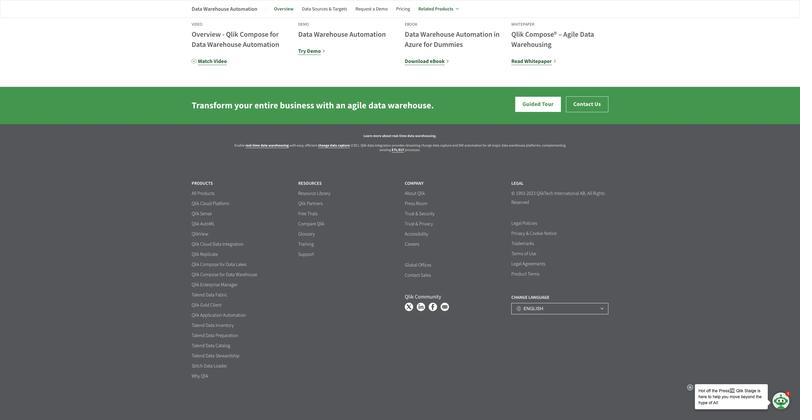 Task type: describe. For each thing, give the bounding box(es) containing it.
easy,
[[297, 143, 304, 148]]

data down talend data preparation link
[[206, 343, 215, 349]]

demo
[[298, 21, 309, 27]]

talend data preparation
[[192, 333, 238, 339]]

qlik right why
[[201, 374, 209, 380]]

data warehouse automation
[[192, 5, 258, 12]]

cloud for data
[[200, 241, 212, 247]]

qlik sense link
[[192, 211, 212, 217]]

platform
[[213, 201, 229, 207]]

qlik up qlik sense
[[192, 201, 199, 207]]

press room
[[405, 201, 428, 207]]

2 change from the left
[[421, 143, 432, 148]]

read whitepaper link
[[512, 57, 557, 65]]

free trials link
[[298, 211, 318, 217]]

legal agreements link
[[512, 261, 546, 267]]

qlik replicate link
[[192, 252, 218, 258]]

product terms
[[512, 271, 540, 277]]

trust & privacy link
[[405, 221, 433, 227]]

1993-
[[516, 191, 527, 197]]

0 horizontal spatial demo
[[307, 47, 321, 55]]

read whitepaper
[[512, 58, 552, 65]]

ab,
[[580, 191, 587, 197]]

talend data fabric link
[[192, 292, 227, 299]]

qlik application automation link
[[192, 313, 246, 319]]

learn more about real-time data warehousing.
[[364, 133, 437, 138]]

qlik left "sense"
[[192, 211, 199, 217]]

your
[[234, 99, 253, 111]]

video overview - qlik compose for data warehouse automation
[[192, 21, 279, 49]]

download ebook
[[405, 58, 445, 65]]

1 horizontal spatial ebook
[[430, 58, 445, 65]]

2 capture from the left
[[440, 143, 452, 148]]

request
[[356, 6, 372, 12]]

© 1993-2023 qliktech international ab, all rights reserved
[[512, 191, 605, 206]]

data up replicate
[[213, 241, 222, 247]]

tour
[[542, 100, 554, 108]]

for inside "ebook data warehouse automation in azure for dummies"
[[424, 40, 433, 49]]

partners
[[307, 201, 323, 207]]

privacy & cookie notice
[[512, 231, 557, 237]]

preparation
[[216, 333, 238, 339]]

business
[[280, 99, 314, 111]]

global offices link
[[405, 262, 432, 269]]

sense
[[200, 211, 212, 217]]

(cdc).
[[351, 143, 360, 148]]

data inside video overview - qlik compose for data warehouse automation
[[192, 40, 206, 49]]

stitch
[[192, 363, 203, 369]]

qlik compose for data lakes link
[[192, 262, 247, 268]]

for inside enable real-time data warehousing with easy, efficient change data capture (cdc). qlik data integration provides streaming change data capture and dw automation for all major data warehouse platforms, complementing existing
[[483, 143, 487, 148]]

terms of use link
[[512, 251, 537, 257]]

qlik up free
[[298, 201, 306, 207]]

automation inside menu bar
[[230, 5, 258, 12]]

change
[[512, 295, 528, 301]]

agreements
[[523, 261, 546, 267]]

accessibility link
[[405, 231, 428, 238]]

qlik application automation
[[192, 313, 246, 319]]

international
[[554, 191, 579, 197]]

why
[[192, 374, 200, 380]]

community
[[415, 294, 441, 301]]

data up manager at left
[[226, 272, 235, 278]]

policies
[[523, 221, 538, 227]]

qlik down qlikview link
[[192, 241, 199, 247]]

warehousing.
[[415, 133, 437, 138]]

data inside demo data warehouse automation
[[298, 29, 313, 39]]

demo inside data warehouse automation menu bar
[[376, 6, 388, 12]]

integration
[[223, 241, 244, 247]]

talend for talend data preparation
[[192, 333, 205, 339]]

data right the major
[[502, 143, 508, 148]]

notice
[[545, 231, 557, 237]]

qlik up room
[[418, 191, 425, 197]]

targets
[[333, 6, 347, 12]]

related products link
[[419, 2, 459, 16]]

global offices
[[405, 262, 432, 268]]

guided tour
[[523, 100, 554, 108]]

data left (cdc). at the top left
[[330, 143, 337, 148]]

sales
[[421, 273, 431, 279]]

all inside © 1993-2023 qliktech international ab, all rights reserved
[[588, 191, 592, 197]]

products for all
[[198, 191, 215, 197]]

qlik partners link
[[298, 201, 323, 207]]

0 horizontal spatial terms
[[512, 251, 524, 257]]

qlik inside video overview - qlik compose for data warehouse automation
[[226, 29, 238, 39]]

talend data inventory link
[[192, 323, 234, 329]]

trust for trust & privacy
[[405, 221, 415, 227]]

data down talend data catalog link
[[206, 353, 215, 359]]

qlikview
[[192, 231, 208, 237]]

data up the streaming at right top
[[408, 133, 415, 138]]

automation inside video overview - qlik compose for data warehouse automation
[[243, 40, 279, 49]]

accessibility
[[405, 231, 428, 237]]

legal for legal
[[512, 181, 524, 187]]

qlik inside "link"
[[192, 221, 199, 227]]

related
[[419, 6, 434, 12]]

agile
[[348, 99, 367, 111]]

whitepaper qlik compose® – agile data warehousing
[[512, 21, 595, 49]]

replicate
[[200, 252, 218, 258]]

qlik down trials
[[317, 221, 325, 227]]

qlik inside enable real-time data warehousing with easy, efficient change data capture (cdc). qlik data integration provides streaming change data capture and dw automation for all major data warehouse platforms, complementing existing
[[361, 143, 367, 148]]

with inside enable real-time data warehousing with easy, efficient change data capture (cdc). qlik data integration provides streaming change data capture and dw automation for all major data warehouse platforms, complementing existing
[[290, 143, 296, 148]]

data sources & targets link
[[302, 2, 347, 16]]

qlik down qlik replicate link
[[192, 262, 199, 268]]

privacy inside trust & privacy link
[[419, 221, 433, 227]]

1 horizontal spatial real-
[[392, 133, 400, 138]]

qlik left enterprise
[[192, 282, 199, 288]]

automation inside demo data warehouse automation
[[350, 29, 386, 39]]

data up talend data catalog on the left
[[206, 333, 215, 339]]

efficient
[[305, 143, 317, 148]]

& for trust & security
[[416, 211, 418, 217]]

qlik up qlik enterprise manager
[[192, 272, 199, 278]]

qlik down qlik gold client link
[[192, 313, 199, 319]]

legal policies
[[512, 221, 538, 227]]

warehouse inside video overview - qlik compose for data warehouse automation
[[207, 40, 242, 49]]

etl/elt
[[392, 148, 404, 152]]

qlik left gold
[[192, 302, 199, 308]]

warehousing
[[269, 143, 289, 148]]

compare qlik link
[[298, 221, 325, 227]]

qlik cloud platform
[[192, 201, 229, 207]]

compose inside video overview - qlik compose for data warehouse automation
[[240, 29, 269, 39]]

company
[[405, 181, 424, 187]]

dummies
[[434, 40, 463, 49]]

azure
[[405, 40, 422, 49]]

trials
[[308, 211, 318, 217]]

read
[[512, 58, 524, 65]]

guided tour link
[[515, 96, 561, 112]]

warehousing
[[512, 40, 552, 49]]

warehouse inside qlik compose for data warehouse link
[[236, 272, 257, 278]]

data down 'learn'
[[367, 143, 374, 148]]

legal policies link
[[512, 221, 538, 227]]

contact us
[[574, 100, 601, 108]]

qlik automl
[[192, 221, 215, 227]]

time inside enable real-time data warehousing with easy, efficient change data capture (cdc). qlik data integration provides streaming change data capture and dw automation for all major data warehouse platforms, complementing existing
[[253, 143, 260, 148]]

qlik inside whitepaper qlik compose® – agile data warehousing
[[512, 29, 524, 39]]

resource library link
[[298, 191, 331, 197]]

us
[[595, 100, 601, 108]]

global
[[405, 262, 418, 268]]

products for related
[[435, 6, 454, 12]]

-
[[222, 29, 225, 39]]

integration
[[375, 143, 391, 148]]



Task type: locate. For each thing, give the bounding box(es) containing it.
contact for contact sales
[[405, 273, 420, 279]]

qlik down "whitepaper"
[[512, 29, 524, 39]]

cloud for platform
[[200, 201, 212, 207]]

talend for talend data catalog
[[192, 343, 205, 349]]

0 vertical spatial products
[[435, 6, 454, 12]]

2 cloud from the top
[[200, 241, 212, 247]]

1 vertical spatial time
[[253, 143, 260, 148]]

client
[[210, 302, 222, 308]]

0 horizontal spatial all
[[192, 191, 197, 197]]

trust for trust & security
[[405, 211, 415, 217]]

products inside data warehouse automation menu bar
[[435, 6, 454, 12]]

library
[[317, 191, 331, 197]]

& for trust & privacy
[[416, 221, 418, 227]]

all right "ab,"
[[588, 191, 592, 197]]

0 horizontal spatial privacy
[[419, 221, 433, 227]]

terms
[[512, 251, 524, 257], [528, 271, 540, 277]]

demo right a
[[376, 6, 388, 12]]

1 horizontal spatial privacy
[[512, 231, 526, 237]]

1 vertical spatial real-
[[246, 143, 253, 148]]

1 vertical spatial with
[[290, 143, 296, 148]]

talend data catalog
[[192, 343, 230, 349]]

demo data warehouse automation
[[298, 21, 386, 39]]

warehouse up dummies in the right top of the page
[[421, 29, 455, 39]]

1 vertical spatial contact
[[405, 273, 420, 279]]

about
[[382, 133, 392, 138]]

talend inside talend data catalog link
[[192, 343, 205, 349]]

automation
[[230, 5, 258, 12], [350, 29, 386, 39], [456, 29, 493, 39], [243, 40, 279, 49], [223, 313, 246, 319]]

1 vertical spatial legal
[[512, 221, 522, 227]]

©
[[512, 191, 515, 197]]

capture left (cdc). at the top left
[[338, 143, 350, 148]]

0 vertical spatial real-
[[392, 133, 400, 138]]

whitepaper
[[525, 58, 552, 65]]

products up all products
[[192, 181, 213, 187]]

gold
[[200, 302, 209, 308]]

& down "press room" link
[[416, 211, 418, 217]]

data warehouse automation menu bar
[[192, 2, 467, 16]]

2 legal from the top
[[512, 221, 522, 227]]

talend down talend data preparation link
[[192, 343, 205, 349]]

1 vertical spatial ebook
[[430, 58, 445, 65]]

existing
[[380, 148, 391, 152]]

with left an
[[316, 99, 334, 111]]

legal
[[512, 181, 524, 187], [512, 221, 522, 227], [512, 261, 522, 267]]

1 capture from the left
[[338, 143, 350, 148]]

press
[[405, 201, 415, 207]]

0 horizontal spatial contact
[[405, 273, 420, 279]]

change data capture link
[[318, 143, 350, 148]]

about qlik
[[405, 191, 425, 197]]

cloud up "sense"
[[200, 201, 212, 207]]

compose inside qlik compose for data lakes link
[[200, 262, 219, 268]]

qlik compose for data warehouse
[[192, 272, 257, 278]]

for inside video overview - qlik compose for data warehouse automation
[[270, 29, 279, 39]]

1 cloud from the top
[[200, 201, 212, 207]]

enable
[[235, 143, 245, 148]]

1 vertical spatial compose
[[200, 262, 219, 268]]

for down overview link
[[270, 29, 279, 39]]

0 horizontal spatial real-
[[246, 143, 253, 148]]

real- right about
[[392, 133, 400, 138]]

with left easy,
[[290, 143, 296, 148]]

data down warehousing.
[[433, 143, 440, 148]]

cookie
[[530, 231, 544, 237]]

for left all
[[483, 143, 487, 148]]

cloud up the 'qlik replicate' in the left bottom of the page
[[200, 241, 212, 247]]

2 vertical spatial compose
[[200, 272, 219, 278]]

1 vertical spatial overview
[[192, 29, 221, 39]]

trust
[[405, 211, 415, 217], [405, 221, 415, 227]]

compose for qlik compose for data lakes
[[200, 262, 219, 268]]

data down application
[[206, 323, 215, 329]]

qlik replicate
[[192, 252, 218, 258]]

qlik right -
[[226, 29, 238, 39]]

all products
[[192, 191, 215, 197]]

talend for talend data stewardship
[[192, 353, 205, 359]]

all
[[488, 143, 491, 148]]

terms inside 'link'
[[528, 271, 540, 277]]

why qlik link
[[192, 374, 209, 380]]

talend for talend data fabric
[[192, 292, 205, 298]]

qlik compose for data warehouse link
[[192, 272, 257, 278]]

data sources & targets
[[302, 6, 347, 12]]

data left "warehousing"
[[261, 143, 268, 148]]

warehouse inside data warehouse automation menu bar
[[203, 5, 229, 12]]

real- inside enable real-time data warehousing with easy, efficient change data capture (cdc). qlik data integration provides streaming change data capture and dw automation for all major data warehouse platforms, complementing existing
[[246, 143, 253, 148]]

& up accessibility
[[416, 221, 418, 227]]

legal for legal policies
[[512, 221, 522, 227]]

change down warehousing.
[[421, 143, 432, 148]]

trust down "press"
[[405, 211, 415, 217]]

3 talend from the top
[[192, 333, 205, 339]]

data inside whitepaper qlik compose® – agile data warehousing
[[580, 29, 595, 39]]

careers
[[405, 241, 420, 247]]

0 horizontal spatial overview
[[192, 29, 221, 39]]

of
[[525, 251, 528, 257]]

& left targets
[[329, 6, 332, 12]]

complementing
[[542, 143, 566, 148]]

resources
[[298, 181, 322, 187]]

security
[[419, 211, 435, 217]]

for up "qlik compose for data warehouse"
[[220, 262, 225, 268]]

qlik gold client link
[[192, 302, 222, 309]]

1 vertical spatial trust
[[405, 221, 415, 227]]

1 legal from the top
[[512, 181, 524, 187]]

1 vertical spatial privacy
[[512, 231, 526, 237]]

automation inside "ebook data warehouse automation in azure for dummies"
[[456, 29, 493, 39]]

all up qlik cloud platform
[[192, 191, 197, 197]]

talend inside talend data inventory link
[[192, 323, 205, 329]]

privacy inside "privacy & cookie notice" link
[[512, 231, 526, 237]]

compose®
[[526, 29, 557, 39]]

ebook inside "ebook data warehouse automation in azure for dummies"
[[405, 21, 418, 27]]

warehouse inside demo data warehouse automation
[[314, 29, 348, 39]]

talend data fabric
[[192, 292, 227, 298]]

0 horizontal spatial capture
[[338, 143, 350, 148]]

products right related
[[435, 6, 454, 12]]

data right agile
[[580, 29, 595, 39]]

privacy & cookie notice link
[[512, 231, 557, 237]]

3 legal from the top
[[512, 261, 522, 267]]

time right enable
[[253, 143, 260, 148]]

automl
[[200, 221, 215, 227]]

resource
[[298, 191, 316, 197]]

0 vertical spatial trust
[[405, 211, 415, 217]]

video
[[214, 58, 227, 65]]

qlik up qlikview
[[192, 221, 199, 227]]

qlik left replicate
[[192, 252, 199, 258]]

for right azure
[[424, 40, 433, 49]]

0 vertical spatial cloud
[[200, 201, 212, 207]]

data right stitch
[[204, 363, 213, 369]]

overview inside video overview - qlik compose for data warehouse automation
[[192, 29, 221, 39]]

an
[[336, 99, 346, 111]]

4 talend from the top
[[192, 343, 205, 349]]

privacy down security
[[419, 221, 433, 227]]

change
[[318, 143, 329, 148], [421, 143, 432, 148]]

trust & security
[[405, 211, 435, 217]]

request a demo link
[[356, 2, 388, 16]]

guided
[[523, 100, 541, 108]]

talend up talend data catalog on the left
[[192, 333, 205, 339]]

data left lakes
[[226, 262, 235, 268]]

talend data preparation link
[[192, 333, 238, 339]]

warehouse inside "ebook data warehouse automation in azure for dummies"
[[421, 29, 455, 39]]

trademarks
[[512, 241, 535, 247]]

talend up stitch
[[192, 353, 205, 359]]

terms down agreements
[[528, 271, 540, 277]]

0 vertical spatial time
[[400, 133, 407, 138]]

1 vertical spatial demo
[[307, 47, 321, 55]]

warehouse down data warehouse automation menu bar
[[314, 29, 348, 39]]

1 horizontal spatial demo
[[376, 6, 388, 12]]

transform your entire business with an agile data warehouse.
[[192, 99, 434, 111]]

talend inside talend data preparation link
[[192, 333, 205, 339]]

qlik right (cdc). at the top left
[[361, 143, 367, 148]]

time up provides
[[400, 133, 407, 138]]

compare qlik
[[298, 221, 325, 227]]

terms left of
[[512, 251, 524, 257]]

0 horizontal spatial change
[[318, 143, 329, 148]]

trust up accessibility
[[405, 221, 415, 227]]

trust & security link
[[405, 211, 435, 217]]

resource library
[[298, 191, 331, 197]]

0 vertical spatial compose
[[240, 29, 269, 39]]

0 horizontal spatial ebook
[[405, 21, 418, 27]]

1 horizontal spatial change
[[421, 143, 432, 148]]

ebook down dummies in the right top of the page
[[430, 58, 445, 65]]

1 all from the left
[[192, 191, 197, 197]]

2 all from the left
[[588, 191, 592, 197]]

sources
[[312, 6, 328, 12]]

0 horizontal spatial time
[[253, 143, 260, 148]]

0 vertical spatial terms
[[512, 251, 524, 257]]

glossary
[[298, 231, 315, 237]]

overview link
[[274, 2, 294, 16]]

contact for contact us
[[574, 100, 594, 108]]

trademarks link
[[512, 241, 535, 247]]

1 horizontal spatial time
[[400, 133, 407, 138]]

qlik sense
[[192, 211, 212, 217]]

5 talend from the top
[[192, 353, 205, 359]]

for down qlik compose for data lakes link
[[220, 272, 225, 278]]

0 horizontal spatial with
[[290, 143, 296, 148]]

warehouse
[[203, 5, 229, 12], [314, 29, 348, 39], [421, 29, 455, 39], [207, 40, 242, 49], [236, 272, 257, 278]]

& for privacy & cookie notice
[[526, 231, 529, 237]]

legal up product
[[512, 261, 522, 267]]

2 talend from the top
[[192, 323, 205, 329]]

0 vertical spatial ebook
[[405, 21, 418, 27]]

0 vertical spatial demo
[[376, 6, 388, 12]]

warehouse up -
[[203, 5, 229, 12]]

warehouse.
[[388, 99, 434, 111]]

1 horizontal spatial terms
[[528, 271, 540, 277]]

data inside "ebook data warehouse automation in azure for dummies"
[[405, 29, 419, 39]]

& inside data warehouse automation menu bar
[[329, 6, 332, 12]]

talend data stewardship
[[192, 353, 240, 359]]

1 vertical spatial cloud
[[200, 241, 212, 247]]

1 change from the left
[[318, 143, 329, 148]]

overview
[[274, 6, 294, 12], [192, 29, 221, 39]]

data up watch
[[192, 40, 206, 49]]

qlik enterprise manager
[[192, 282, 238, 288]]

english button
[[512, 303, 609, 315]]

legal left policies
[[512, 221, 522, 227]]

data up azure
[[405, 29, 419, 39]]

talend data catalog link
[[192, 343, 230, 349]]

0 vertical spatial with
[[316, 99, 334, 111]]

2 vertical spatial legal
[[512, 261, 522, 267]]

demo right try
[[307, 47, 321, 55]]

and
[[452, 143, 458, 148]]

fabric
[[216, 292, 227, 298]]

products up qlik cloud platform
[[198, 191, 215, 197]]

1 vertical spatial products
[[192, 181, 213, 187]]

0 vertical spatial privacy
[[419, 221, 433, 227]]

1 vertical spatial terms
[[528, 271, 540, 277]]

qlik left community
[[405, 294, 414, 301]]

talend down application
[[192, 323, 205, 329]]

contact sales
[[405, 273, 431, 279]]

about qlik link
[[405, 191, 425, 197]]

qlik community link
[[405, 294, 441, 301]]

provides
[[392, 143, 405, 148]]

change right efficient
[[318, 143, 329, 148]]

talend inside talend data stewardship link
[[192, 353, 205, 359]]

1 horizontal spatial contact
[[574, 100, 594, 108]]

contact down global
[[405, 273, 420, 279]]

legal for legal agreements
[[512, 261, 522, 267]]

1 horizontal spatial capture
[[440, 143, 452, 148]]

related products
[[419, 6, 454, 12]]

application
[[200, 313, 222, 319]]

more
[[373, 133, 382, 138]]

data left "sources" at the left top of the page
[[302, 6, 311, 12]]

1 horizontal spatial all
[[588, 191, 592, 197]]

data up video
[[192, 5, 202, 12]]

legal up 1993- at the top of the page
[[512, 181, 524, 187]]

1 trust from the top
[[405, 211, 415, 217]]

0 vertical spatial legal
[[512, 181, 524, 187]]

capture left and
[[440, 143, 452, 148]]

data down demo
[[298, 29, 313, 39]]

data right agile
[[369, 99, 386, 111]]

overview inside data warehouse automation menu bar
[[274, 6, 294, 12]]

1 talend from the top
[[192, 292, 205, 298]]

talend for talend data inventory
[[192, 323, 205, 329]]

enable real-time data warehousing with easy, efficient change data capture (cdc). qlik data integration provides streaming change data capture and dw automation for all major data warehouse platforms, complementing existing
[[235, 143, 566, 152]]

0 vertical spatial contact
[[574, 100, 594, 108]]

contact left us
[[574, 100, 594, 108]]

warehouse down lakes
[[236, 272, 257, 278]]

compose inside qlik compose for data warehouse link
[[200, 272, 219, 278]]

stewardship
[[216, 353, 240, 359]]

ebook down pricing link
[[405, 21, 418, 27]]

talend up gold
[[192, 292, 205, 298]]

qlik automl link
[[192, 221, 215, 227]]

& left cookie
[[526, 231, 529, 237]]

try demo link
[[298, 47, 326, 55]]

0 vertical spatial overview
[[274, 6, 294, 12]]

watch video
[[198, 58, 227, 65]]

capture
[[338, 143, 350, 148], [440, 143, 452, 148]]

data down enterprise
[[206, 292, 215, 298]]

2 trust from the top
[[405, 221, 415, 227]]

all
[[192, 191, 197, 197], [588, 191, 592, 197]]

warehouse down -
[[207, 40, 242, 49]]

ebook data warehouse automation in azure for dummies
[[405, 21, 500, 49]]

compose for qlik compose for data warehouse
[[200, 272, 219, 278]]

compare
[[298, 221, 316, 227]]

talend inside 'talend data fabric' link
[[192, 292, 205, 298]]

real- right enable
[[246, 143, 253, 148]]

1 horizontal spatial with
[[316, 99, 334, 111]]

1 horizontal spatial overview
[[274, 6, 294, 12]]

privacy up trademarks
[[512, 231, 526, 237]]

2 vertical spatial products
[[198, 191, 215, 197]]

qlik gold client
[[192, 302, 222, 308]]

qlik partners
[[298, 201, 323, 207]]



Task type: vqa. For each thing, say whether or not it's contained in the screenshot.
The Close Search icon
no



